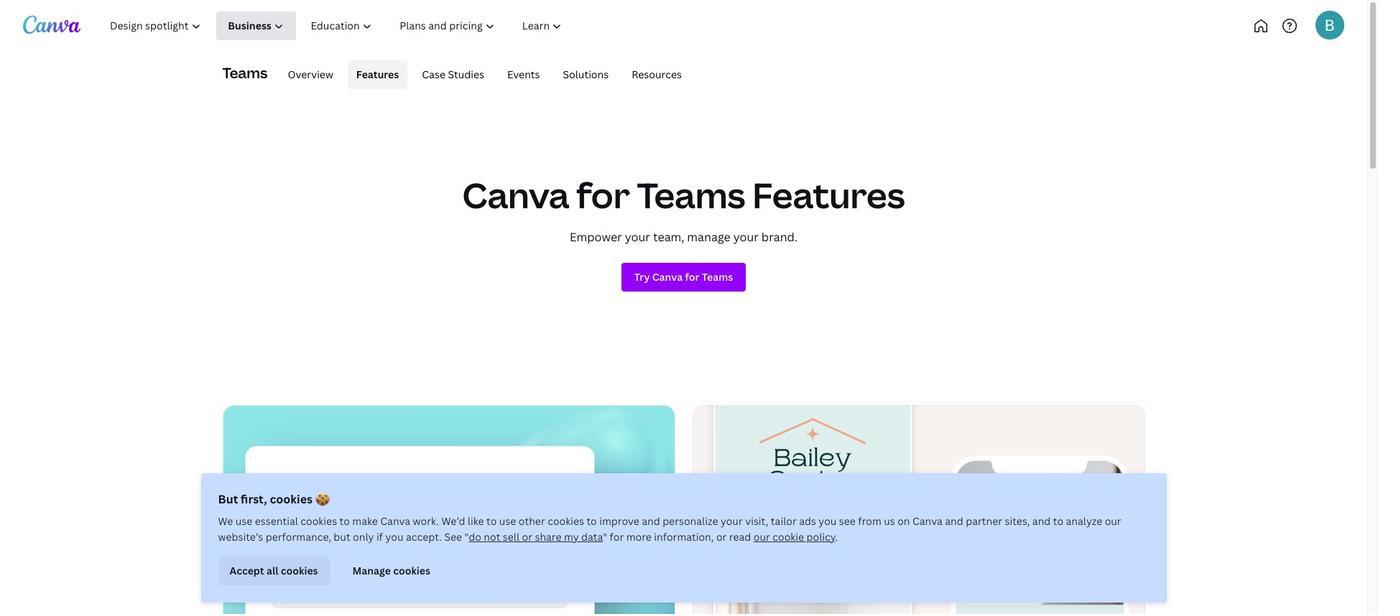 Task type: describe. For each thing, give the bounding box(es) containing it.
only
[[353, 530, 374, 544]]

cookies up my
[[548, 515, 584, 528]]

overview link
[[279, 60, 342, 89]]

other
[[519, 515, 545, 528]]

your left brand.
[[734, 229, 759, 245]]

all
[[267, 564, 279, 578]]

1 horizontal spatial canva
[[462, 172, 570, 219]]

sites,
[[1005, 515, 1030, 528]]

3 to from the left
[[587, 515, 597, 528]]

studies
[[448, 67, 484, 81]]

manage cookies button
[[341, 557, 442, 586]]

not
[[484, 530, 501, 544]]

on
[[898, 515, 910, 528]]

if
[[377, 530, 383, 544]]

cookies down accept.
[[393, 564, 430, 578]]

case studies
[[422, 67, 484, 81]]

events
[[507, 67, 540, 81]]

share
[[535, 530, 562, 544]]

we use essential cookies to make canva work. we'd like to use other cookies to improve and personalize your visit, tailor ads you see from us on canva and partner sites, and to analyze our website's performance, but only if you accept. see "
[[218, 515, 1122, 544]]

0 vertical spatial for
[[577, 172, 630, 219]]

more
[[627, 530, 652, 544]]

cookies up essential at the bottom left
[[270, 492, 313, 507]]

see
[[445, 530, 462, 544]]

work.
[[413, 515, 439, 528]]

our cookie policy link
[[754, 530, 836, 544]]

0 horizontal spatial you
[[386, 530, 404, 544]]

from
[[858, 515, 882, 528]]

your inside we use essential cookies to make canva work. we'd like to use other cookies to improve and personalize your visit, tailor ads you see from us on canva and partner sites, and to analyze our website's performance, but only if you accept. see "
[[721, 515, 743, 528]]

resources
[[632, 67, 682, 81]]

tailor
[[771, 515, 797, 528]]

cookies right all
[[281, 564, 318, 578]]

accept.
[[406, 530, 442, 544]]

2 and from the left
[[945, 515, 964, 528]]

we
[[218, 515, 233, 528]]

solutions link
[[555, 60, 618, 89]]

make
[[352, 515, 378, 528]]

case studies link
[[413, 60, 493, 89]]

accept
[[230, 564, 264, 578]]

1 and from the left
[[642, 515, 660, 528]]

2 " from the left
[[603, 530, 607, 544]]

manage
[[687, 229, 731, 245]]

3 and from the left
[[1033, 515, 1051, 528]]

0 vertical spatial features
[[356, 67, 399, 81]]

manage
[[353, 564, 391, 578]]

.
[[836, 530, 838, 544]]

1 vertical spatial for
[[610, 530, 624, 544]]

see
[[839, 515, 856, 528]]

sell
[[503, 530, 520, 544]]

top level navigation element
[[98, 12, 624, 40]]

do not sell or share my data " for more information, or read our cookie policy .
[[469, 530, 838, 544]]

visit,
[[745, 515, 769, 528]]

us
[[884, 515, 895, 528]]

our inside we use essential cookies to make canva work. we'd like to use other cookies to improve and personalize your visit, tailor ads you see from us on canva and partner sites, and to analyze our website's performance, but only if you accept. see "
[[1105, 515, 1122, 528]]

read
[[729, 530, 751, 544]]

1 horizontal spatial teams
[[637, 172, 746, 219]]

🍪
[[315, 492, 330, 507]]

cookie
[[773, 530, 804, 544]]

" inside we use essential cookies to make canva work. we'd like to use other cookies to improve and personalize your visit, tailor ads you see from us on canva and partner sites, and to analyze our website's performance, but only if you accept. see "
[[465, 530, 469, 544]]



Task type: locate. For each thing, give the bounding box(es) containing it.
0 horizontal spatial use
[[236, 515, 253, 528]]

1 to from the left
[[340, 515, 350, 528]]

1 vertical spatial features
[[753, 172, 905, 219]]

0 horizontal spatial and
[[642, 515, 660, 528]]

solutions
[[563, 67, 609, 81]]

0 horizontal spatial features
[[356, 67, 399, 81]]

teams
[[222, 63, 268, 83], [637, 172, 746, 219]]

4 to from the left
[[1054, 515, 1064, 528]]

do
[[469, 530, 482, 544]]

ads
[[799, 515, 816, 528]]

1 " from the left
[[465, 530, 469, 544]]

features down the top level navigation element at left
[[356, 67, 399, 81]]

2 horizontal spatial canva
[[913, 515, 943, 528]]

you
[[819, 515, 837, 528], [386, 530, 404, 544]]

canva for teams features
[[462, 172, 905, 219]]

1 horizontal spatial use
[[499, 515, 516, 528]]

to up data
[[587, 515, 597, 528]]

your up read
[[721, 515, 743, 528]]

use up website's
[[236, 515, 253, 528]]

" right see
[[465, 530, 469, 544]]

1 vertical spatial teams
[[637, 172, 746, 219]]

" down improve at left
[[603, 530, 607, 544]]

0 horizontal spatial canva
[[380, 515, 411, 528]]

information,
[[654, 530, 714, 544]]

or right "sell"
[[522, 530, 533, 544]]

for up empower
[[577, 172, 630, 219]]

my
[[564, 530, 579, 544]]

overview
[[288, 67, 333, 81]]

1 vertical spatial our
[[754, 530, 770, 544]]

case
[[422, 67, 446, 81]]

and up 'do not sell or share my data " for more information, or read our cookie policy .'
[[642, 515, 660, 528]]

features up brand.
[[753, 172, 905, 219]]

your
[[625, 229, 651, 245], [734, 229, 759, 245], [721, 515, 743, 528]]

0 horizontal spatial teams
[[222, 63, 268, 83]]

brand.
[[762, 229, 798, 245]]

0 vertical spatial our
[[1105, 515, 1122, 528]]

0 horizontal spatial or
[[522, 530, 533, 544]]

0 horizontal spatial our
[[754, 530, 770, 544]]

accept all cookies button
[[218, 557, 330, 586]]

use
[[236, 515, 253, 528], [499, 515, 516, 528]]

for down improve at left
[[610, 530, 624, 544]]

1 horizontal spatial and
[[945, 515, 964, 528]]

for
[[577, 172, 630, 219], [610, 530, 624, 544]]

but first, cookies 🍪
[[218, 492, 330, 507]]

use up "sell"
[[499, 515, 516, 528]]

personalize
[[663, 515, 718, 528]]

manage cookies
[[353, 564, 430, 578]]

1 horizontal spatial "
[[603, 530, 607, 544]]

features
[[356, 67, 399, 81], [753, 172, 905, 219]]

2 to from the left
[[487, 515, 497, 528]]

1 vertical spatial you
[[386, 530, 404, 544]]

empower
[[570, 229, 622, 245]]

our down visit,
[[754, 530, 770, 544]]

teams left the overview
[[222, 63, 268, 83]]

1 use from the left
[[236, 515, 253, 528]]

or
[[522, 530, 533, 544], [717, 530, 727, 544]]

features link
[[348, 60, 408, 89]]

you right if
[[386, 530, 404, 544]]

and left partner
[[945, 515, 964, 528]]

to up but
[[340, 515, 350, 528]]

1 horizontal spatial features
[[753, 172, 905, 219]]

data
[[582, 530, 603, 544]]

but
[[218, 492, 238, 507]]

2 use from the left
[[499, 515, 516, 528]]

menu bar
[[273, 60, 691, 89]]

resources link
[[623, 60, 691, 89]]

cookies down 🍪 at left
[[301, 515, 337, 528]]

canva
[[462, 172, 570, 219], [380, 515, 411, 528], [913, 515, 943, 528]]

our right analyze
[[1105, 515, 1122, 528]]

like
[[468, 515, 484, 528]]

"
[[465, 530, 469, 544], [603, 530, 607, 544]]

0 vertical spatial you
[[819, 515, 837, 528]]

1 horizontal spatial or
[[717, 530, 727, 544]]

team,
[[653, 229, 685, 245]]

policy
[[807, 530, 836, 544]]

menu bar containing overview
[[273, 60, 691, 89]]

essential
[[255, 515, 298, 528]]

and right sites,
[[1033, 515, 1051, 528]]

and
[[642, 515, 660, 528], [945, 515, 964, 528], [1033, 515, 1051, 528]]

improve
[[600, 515, 640, 528]]

0 horizontal spatial "
[[465, 530, 469, 544]]

events link
[[499, 60, 549, 89]]

to left analyze
[[1054, 515, 1064, 528]]

our
[[1105, 515, 1122, 528], [754, 530, 770, 544]]

teams up empower your team, manage your brand.
[[637, 172, 746, 219]]

0 vertical spatial teams
[[222, 63, 268, 83]]

you up policy
[[819, 515, 837, 528]]

2 or from the left
[[717, 530, 727, 544]]

2 horizontal spatial and
[[1033, 515, 1051, 528]]

partner
[[966, 515, 1003, 528]]

first,
[[241, 492, 267, 507]]

do not sell or share my data link
[[469, 530, 603, 544]]

website's
[[218, 530, 263, 544]]

to
[[340, 515, 350, 528], [487, 515, 497, 528], [587, 515, 597, 528], [1054, 515, 1064, 528]]

1 horizontal spatial you
[[819, 515, 837, 528]]

but
[[334, 530, 351, 544]]

cookies
[[270, 492, 313, 507], [301, 515, 337, 528], [548, 515, 584, 528], [281, 564, 318, 578], [393, 564, 430, 578]]

we'd
[[442, 515, 465, 528]]

your left 'team,'
[[625, 229, 651, 245]]

analyze
[[1066, 515, 1103, 528]]

performance,
[[266, 530, 331, 544]]

accept all cookies
[[230, 564, 318, 578]]

1 horizontal spatial our
[[1105, 515, 1122, 528]]

or left read
[[717, 530, 727, 544]]

empower your team, manage your brand.
[[570, 229, 798, 245]]

1 or from the left
[[522, 530, 533, 544]]

to right like
[[487, 515, 497, 528]]



Task type: vqa. For each thing, say whether or not it's contained in the screenshot.
the right our
yes



